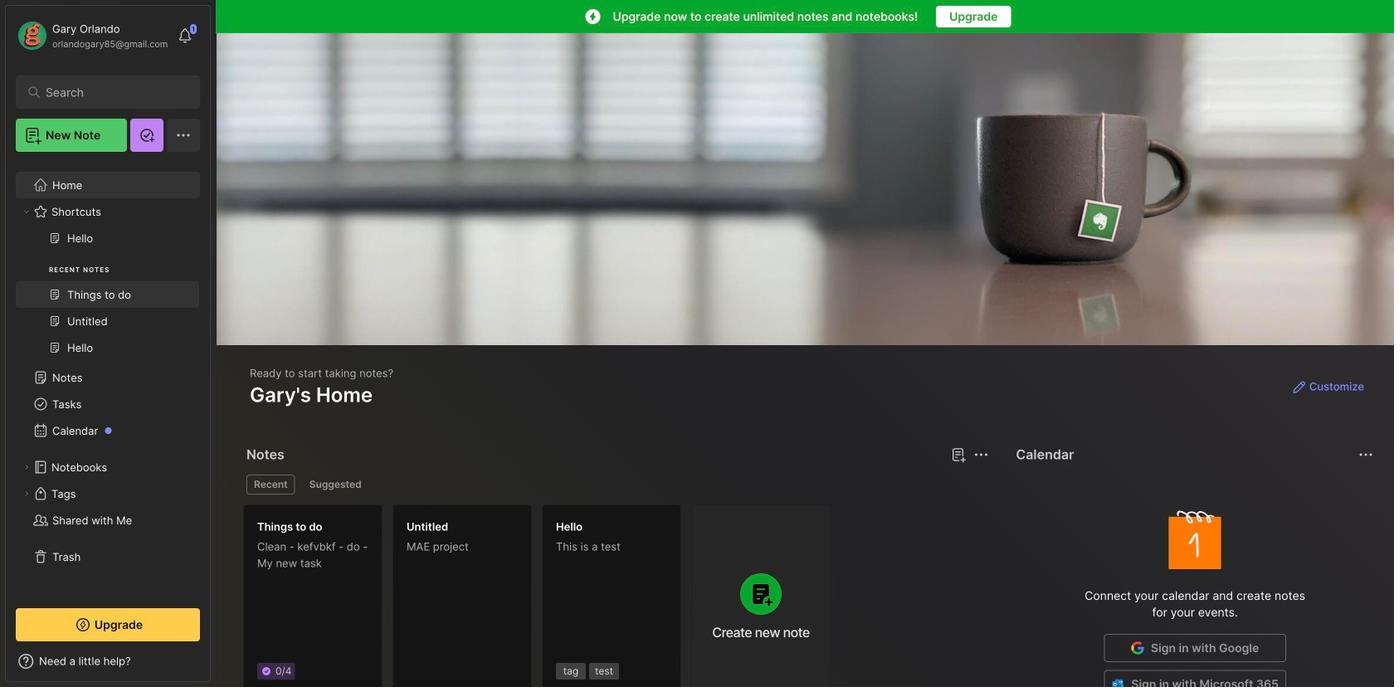 Task type: vqa. For each thing, say whether or not it's contained in the screenshot.
VIEW OPTIONS Field
no



Task type: describe. For each thing, give the bounding box(es) containing it.
expand tags image
[[22, 489, 32, 499]]

click to collapse image
[[210, 656, 222, 676]]

2 tab from the left
[[302, 475, 369, 495]]

1 more actions field from the left
[[970, 443, 993, 466]]

expand notebooks image
[[22, 462, 32, 472]]

WHAT'S NEW field
[[6, 648, 210, 675]]

Search text field
[[46, 85, 178, 100]]

1 tab from the left
[[246, 475, 295, 495]]

more actions image
[[1356, 445, 1376, 465]]

group inside main element
[[16, 225, 199, 371]]

none search field inside main element
[[46, 82, 178, 102]]



Task type: locate. For each thing, give the bounding box(es) containing it.
row group
[[243, 505, 841, 687]]

None search field
[[46, 82, 178, 102]]

tab
[[246, 475, 295, 495], [302, 475, 369, 495]]

More actions field
[[970, 443, 993, 466], [1354, 443, 1378, 466]]

more actions image
[[971, 445, 991, 465]]

Account field
[[16, 19, 168, 52]]

1 horizontal spatial tab
[[302, 475, 369, 495]]

tree
[[6, 162, 210, 593]]

1 horizontal spatial more actions field
[[1354, 443, 1378, 466]]

0 horizontal spatial more actions field
[[970, 443, 993, 466]]

group
[[16, 225, 199, 371]]

tree inside main element
[[6, 162, 210, 593]]

tab list
[[246, 475, 986, 495]]

2 more actions field from the left
[[1354, 443, 1378, 466]]

main element
[[0, 0, 216, 687]]

0 horizontal spatial tab
[[246, 475, 295, 495]]



